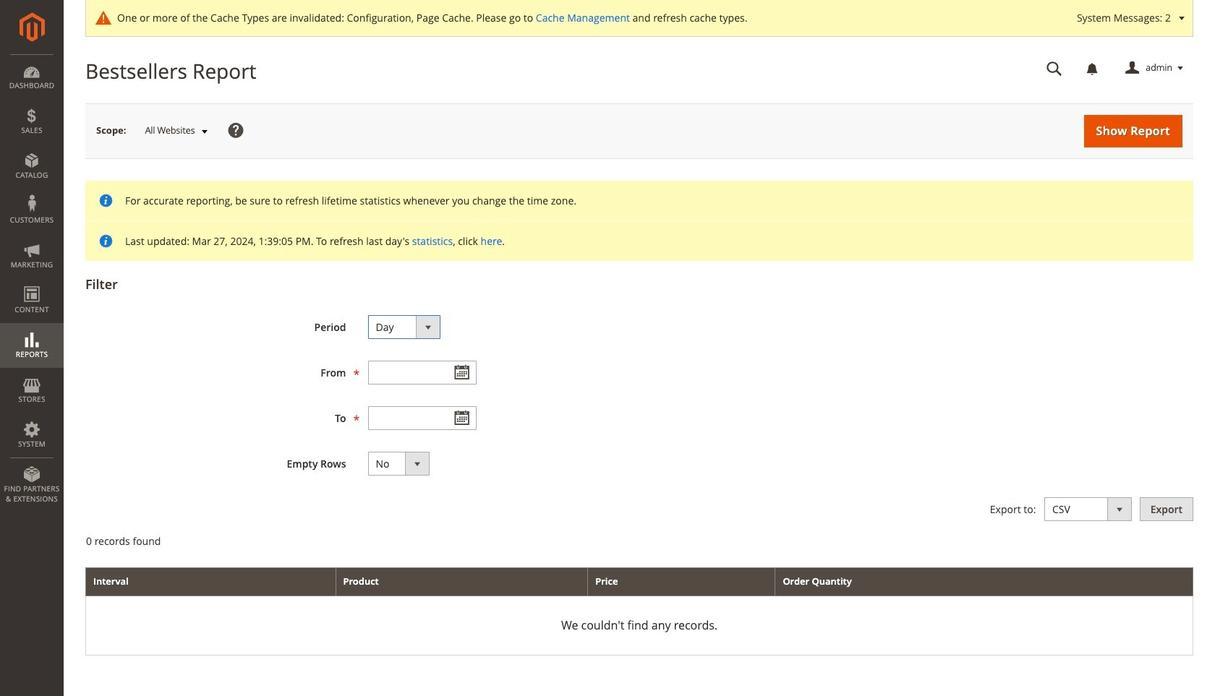 Task type: describe. For each thing, give the bounding box(es) containing it.
magento admin panel image
[[19, 12, 45, 42]]



Task type: locate. For each thing, give the bounding box(es) containing it.
None text field
[[368, 361, 477, 385], [368, 407, 477, 431], [368, 361, 477, 385], [368, 407, 477, 431]]

menu bar
[[0, 54, 64, 512]]

None text field
[[1037, 56, 1073, 81]]



Task type: vqa. For each thing, say whether or not it's contained in the screenshot.
To 'text field'
no



